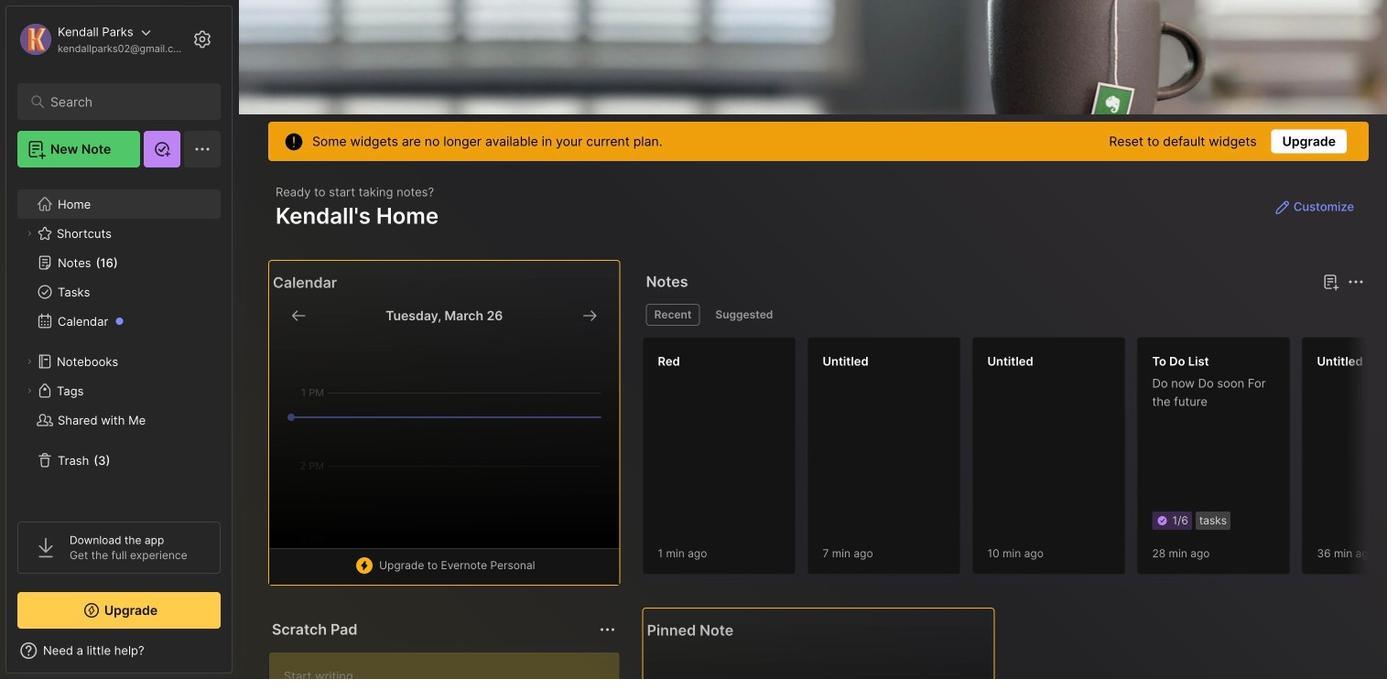 Task type: describe. For each thing, give the bounding box(es) containing it.
expand tags image
[[24, 386, 35, 397]]

Start writing… text field
[[284, 653, 619, 680]]

Search text field
[[50, 93, 196, 111]]

expand notebooks image
[[24, 356, 35, 367]]

more actions image for the bottommost more actions field
[[597, 619, 619, 641]]

2 tab from the left
[[707, 304, 782, 326]]

none search field inside main element
[[50, 91, 196, 113]]

0 vertical spatial more actions field
[[1343, 269, 1369, 295]]

click to collapse image
[[231, 646, 245, 668]]



Task type: vqa. For each thing, say whether or not it's contained in the screenshot.
Get
no



Task type: locate. For each thing, give the bounding box(es) containing it.
0 vertical spatial more actions image
[[1345, 271, 1367, 293]]

1 horizontal spatial more actions image
[[1345, 271, 1367, 293]]

1 tab from the left
[[646, 304, 700, 326]]

1 vertical spatial more actions image
[[597, 619, 619, 641]]

tree
[[6, 179, 232, 506]]

Account field
[[17, 21, 187, 58]]

tree inside main element
[[6, 179, 232, 506]]

0 horizontal spatial more actions image
[[597, 619, 619, 641]]

0 horizontal spatial more actions field
[[595, 617, 621, 643]]

1 horizontal spatial tab
[[707, 304, 782, 326]]

more actions image
[[1345, 271, 1367, 293], [597, 619, 619, 641]]

None search field
[[50, 91, 196, 113]]

more actions image for top more actions field
[[1345, 271, 1367, 293]]

0 horizontal spatial tab
[[646, 304, 700, 326]]

More actions field
[[1343, 269, 1369, 295], [595, 617, 621, 643]]

WHAT'S NEW field
[[6, 636, 232, 666]]

1 horizontal spatial more actions field
[[1343, 269, 1369, 295]]

1 vertical spatial more actions field
[[595, 617, 621, 643]]

row group
[[643, 337, 1387, 586]]

tab
[[646, 304, 700, 326], [707, 304, 782, 326]]

settings image
[[191, 28, 213, 50]]

tab list
[[646, 304, 1362, 326]]

main element
[[0, 0, 238, 680]]



